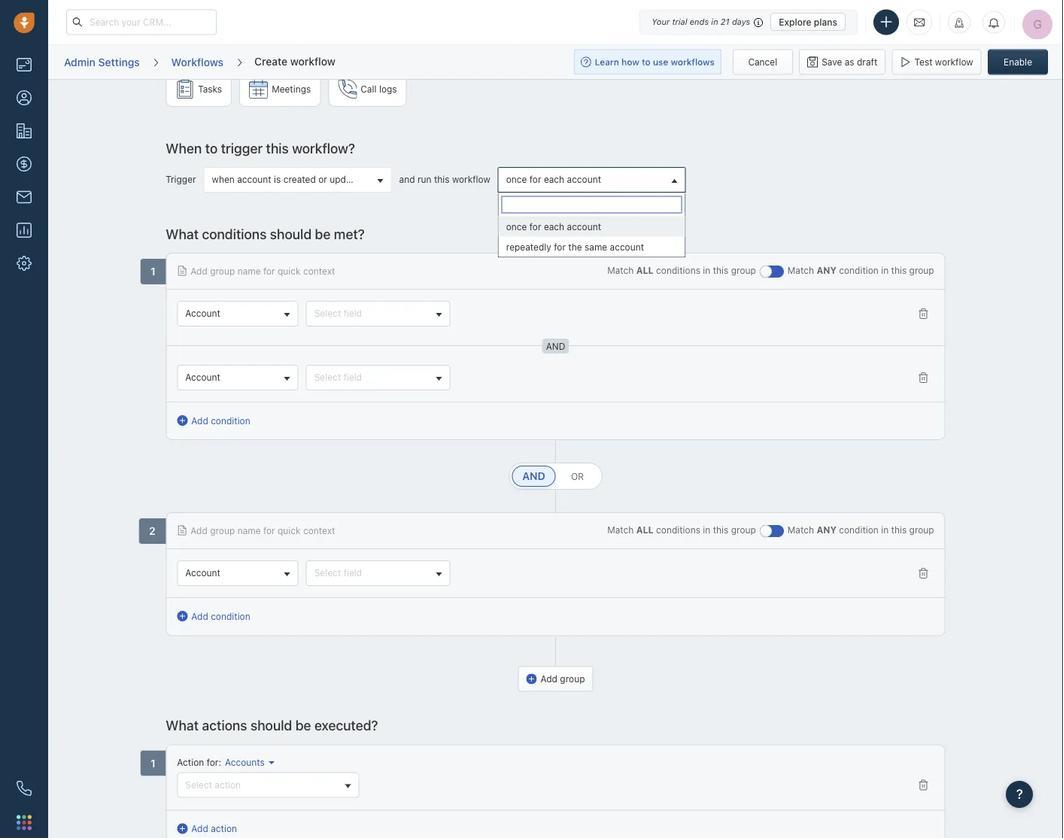Task type: locate. For each thing, give the bounding box(es) containing it.
once for each account
[[506, 175, 602, 185], [506, 221, 602, 232]]

enable
[[1004, 57, 1033, 67]]

quick for 3rd account 'button'
[[278, 526, 301, 537]]

to
[[205, 140, 218, 157]]

field for first account 'button' from the top of the page
[[344, 309, 362, 319]]

what actions should be executed?
[[166, 718, 378, 734]]

1 select field from the top
[[314, 309, 362, 319]]

0 vertical spatial be
[[315, 226, 331, 242]]

1 match any condition in this group from the top
[[788, 266, 935, 276]]

and link
[[512, 467, 556, 488], [512, 467, 556, 488]]

each inside dropdown button
[[544, 175, 565, 185]]

1 vertical spatial be
[[296, 718, 311, 734]]

workflows link
[[171, 50, 224, 74]]

2 vertical spatial account
[[185, 569, 221, 579]]

draft
[[858, 57, 878, 67]]

1 once from the top
[[506, 175, 527, 185]]

select field for second account 'button' from the top
[[314, 373, 362, 383]]

account up repeatedly for the same account option
[[567, 221, 602, 232]]

add inside add group "button"
[[541, 674, 558, 685]]

2 select field button from the top
[[306, 366, 451, 391]]

0 vertical spatial all
[[637, 266, 654, 276]]

1 vertical spatial add condition link
[[177, 610, 250, 624]]

any for select field button for 3rd account 'button'
[[817, 526, 837, 536]]

create
[[254, 55, 288, 67]]

1 vertical spatial field
[[344, 373, 362, 383]]

match any condition in this group
[[788, 266, 935, 276], [788, 526, 935, 536]]

1 account button from the top
[[177, 302, 299, 327]]

action down select action
[[211, 824, 237, 835]]

created
[[284, 175, 316, 185]]

0 vertical spatial select field
[[314, 309, 362, 319]]

select action button
[[177, 773, 359, 799]]

quick
[[278, 266, 301, 277], [278, 526, 301, 537]]

1 vertical spatial context
[[303, 526, 335, 537]]

once for each account option
[[499, 216, 686, 237]]

0 vertical spatial field
[[344, 309, 362, 319]]

2 add group name for quick context from the top
[[191, 526, 335, 537]]

1 add condition from the top
[[191, 416, 250, 427]]

1 add group name for quick context from the top
[[191, 266, 335, 277]]

0 vertical spatial what
[[166, 226, 199, 242]]

3 select field button from the top
[[306, 561, 451, 587]]

when
[[212, 175, 235, 185]]

updated
[[330, 175, 365, 185]]

match all conditions in this group
[[608, 266, 757, 276], [608, 526, 757, 536]]

trial
[[673, 17, 688, 27]]

for
[[530, 175, 542, 185], [530, 221, 542, 232], [554, 242, 566, 252], [263, 266, 275, 277], [263, 526, 275, 537], [207, 758, 219, 768]]

tasks
[[198, 84, 222, 95]]

account button
[[177, 302, 299, 327], [177, 366, 299, 391], [177, 561, 299, 587]]

plans
[[815, 17, 838, 27]]

group
[[166, 72, 946, 115]]

0 horizontal spatial be
[[296, 718, 311, 734]]

once for each account inside dropdown button
[[506, 175, 602, 185]]

workflow inside button
[[936, 57, 974, 67]]

add condition
[[191, 416, 250, 427], [191, 612, 250, 622]]

1 vertical spatial conditions
[[657, 266, 701, 276]]

or
[[319, 175, 327, 185], [571, 472, 584, 482]]

name
[[238, 266, 261, 277], [238, 526, 261, 537]]

this
[[266, 140, 289, 157], [434, 175, 450, 185], [713, 266, 729, 276], [892, 266, 907, 276], [713, 526, 729, 536], [892, 526, 907, 536]]

once inside option
[[506, 221, 527, 232]]

2 context from the top
[[303, 526, 335, 537]]

2 vertical spatial conditions
[[657, 526, 701, 536]]

0 vertical spatial once for each account
[[506, 175, 602, 185]]

each up once for each account option
[[544, 175, 565, 185]]

0 vertical spatial each
[[544, 175, 565, 185]]

each
[[544, 175, 565, 185], [544, 221, 565, 232]]

match any condition in this group for select field button for 3rd account 'button'
[[788, 526, 935, 536]]

1 horizontal spatial workflow
[[452, 175, 491, 185]]

1 vertical spatial quick
[[278, 526, 301, 537]]

account left is
[[237, 175, 272, 185]]

action down :
[[215, 780, 241, 791]]

enable button
[[989, 49, 1049, 75]]

0 vertical spatial match any condition in this group
[[788, 266, 935, 276]]

1 quick from the top
[[278, 266, 301, 277]]

account up once for each account option
[[567, 175, 602, 185]]

1 vertical spatial once for each account
[[506, 221, 602, 232]]

1 vertical spatial add condition
[[191, 612, 250, 622]]

select
[[314, 309, 341, 319], [314, 373, 341, 383], [314, 569, 341, 579], [185, 780, 212, 791]]

freshworks switcher image
[[17, 816, 32, 831]]

21
[[721, 17, 730, 27]]

once
[[506, 175, 527, 185], [506, 221, 527, 232]]

workflow?
[[292, 140, 355, 157]]

2 name from the top
[[238, 526, 261, 537]]

action
[[215, 780, 241, 791], [211, 824, 237, 835]]

0 vertical spatial context
[[303, 266, 335, 277]]

account inside when account is created or updated button
[[237, 175, 272, 185]]

add condition for 1st add condition link from the top of the page
[[191, 416, 250, 427]]

when
[[166, 140, 202, 157]]

should down when account is created or updated
[[270, 226, 312, 242]]

1 vertical spatial should
[[251, 718, 292, 734]]

0 vertical spatial account
[[185, 309, 221, 319]]

all
[[637, 266, 654, 276], [637, 526, 654, 536]]

repeatedly for the same account option
[[499, 237, 686, 257]]

admin
[[64, 56, 96, 68]]

your
[[652, 17, 670, 27]]

1 vertical spatial once
[[506, 221, 527, 232]]

2 add condition from the top
[[191, 612, 250, 622]]

2 quick from the top
[[278, 526, 301, 537]]

None search field
[[502, 196, 683, 213]]

action for select action
[[215, 780, 241, 791]]

what
[[166, 226, 199, 242], [166, 718, 199, 734]]

1 vertical spatial all
[[637, 526, 654, 536]]

1 vertical spatial action
[[211, 824, 237, 835]]

2 vertical spatial select field
[[314, 569, 362, 579]]

1 horizontal spatial be
[[315, 226, 331, 242]]

0 vertical spatial add group name for quick context
[[191, 266, 335, 277]]

2 field from the top
[[344, 373, 362, 383]]

be for executed?
[[296, 718, 311, 734]]

2 any from the top
[[817, 526, 837, 536]]

add inside add action link
[[191, 824, 208, 835]]

explore plans
[[779, 17, 838, 27]]

admin settings
[[64, 56, 140, 68]]

repeatedly
[[506, 242, 552, 252]]

0 vertical spatial once
[[506, 175, 527, 185]]

1 vertical spatial or
[[571, 472, 584, 482]]

2 what from the top
[[166, 718, 199, 734]]

group
[[732, 266, 757, 276], [910, 266, 935, 276], [210, 266, 235, 277], [732, 526, 757, 536], [910, 526, 935, 536], [210, 526, 235, 537], [560, 674, 585, 685]]

1 vertical spatial what
[[166, 718, 199, 734]]

1 vertical spatial account
[[185, 373, 221, 383]]

3 field from the top
[[344, 569, 362, 579]]

1 match all conditions in this group from the top
[[608, 266, 757, 276]]

be left the executed?
[[296, 718, 311, 734]]

add condition link
[[177, 414, 250, 428], [177, 610, 250, 624]]

select for select action button
[[185, 780, 212, 791]]

1 name from the top
[[238, 266, 261, 277]]

1 vertical spatial select field
[[314, 373, 362, 383]]

save as draft button
[[800, 49, 886, 75]]

1 field from the top
[[344, 309, 362, 319]]

add group name for quick context for 3rd account 'button'
[[191, 526, 335, 537]]

field for second account 'button' from the top
[[344, 373, 362, 383]]

match
[[608, 266, 634, 276], [788, 266, 815, 276], [608, 526, 634, 536], [788, 526, 815, 536]]

or inside button
[[319, 175, 327, 185]]

0 vertical spatial name
[[238, 266, 261, 277]]

0 horizontal spatial workflow
[[290, 55, 336, 67]]

account right same
[[610, 242, 645, 252]]

account
[[185, 309, 221, 319], [185, 373, 221, 383], [185, 569, 221, 579]]

workflow up 'meetings' on the left
[[290, 55, 336, 67]]

admin settings link
[[63, 50, 141, 74]]

0 vertical spatial or
[[319, 175, 327, 185]]

what up the action
[[166, 718, 199, 734]]

1 vertical spatial match any condition in this group
[[788, 526, 935, 536]]

0 vertical spatial match all conditions in this group
[[608, 266, 757, 276]]

2 vertical spatial field
[[344, 569, 362, 579]]

select field button for 3rd account 'button'
[[306, 561, 451, 587]]

3 select field from the top
[[314, 569, 362, 579]]

should for actions
[[251, 718, 292, 734]]

2 account button from the top
[[177, 366, 299, 391]]

actions
[[202, 718, 247, 734]]

workflow
[[290, 55, 336, 67], [936, 57, 974, 67], [452, 175, 491, 185]]

2 match any condition in this group from the top
[[788, 526, 935, 536]]

add for add action link
[[191, 824, 208, 835]]

0 vertical spatial any
[[817, 266, 837, 276]]

match all conditions in this group for 3rd account 'button'
[[608, 526, 757, 536]]

1 once for each account from the top
[[506, 175, 602, 185]]

all for first account 'button' from the top of the page
[[637, 266, 654, 276]]

when to trigger this workflow?
[[166, 140, 355, 157]]

1 vertical spatial account button
[[177, 366, 299, 391]]

workflow right test
[[936, 57, 974, 67]]

1 horizontal spatial or
[[571, 472, 584, 482]]

once for each account up repeatedly for the same account
[[506, 221, 602, 232]]

1 each from the top
[[544, 175, 565, 185]]

1 select field button from the top
[[306, 302, 451, 327]]

test workflow button
[[893, 49, 982, 75]]

1 any from the top
[[817, 266, 837, 276]]

when account is created or updated button
[[204, 168, 392, 193]]

context
[[303, 266, 335, 277], [303, 526, 335, 537]]

1 what from the top
[[166, 226, 199, 242]]

create workflow
[[254, 55, 336, 67]]

field
[[344, 309, 362, 319], [344, 373, 362, 383], [344, 569, 362, 579]]

should
[[270, 226, 312, 242], [251, 718, 292, 734]]

test
[[915, 57, 933, 67]]

0 vertical spatial add condition
[[191, 416, 250, 427]]

quick for first account 'button' from the top of the page
[[278, 266, 301, 277]]

1 vertical spatial match all conditions in this group
[[608, 526, 757, 536]]

2 vertical spatial account button
[[177, 561, 299, 587]]

1 vertical spatial any
[[817, 526, 837, 536]]

action for add action
[[211, 824, 237, 835]]

select field
[[314, 309, 362, 319], [314, 373, 362, 383], [314, 569, 362, 579]]

0 vertical spatial action
[[215, 780, 241, 791]]

each up repeatedly for the same account
[[544, 221, 565, 232]]

once inside dropdown button
[[506, 175, 527, 185]]

2 horizontal spatial workflow
[[936, 57, 974, 67]]

0 vertical spatial add condition link
[[177, 414, 250, 428]]

run
[[418, 175, 432, 185]]

1 vertical spatial select field button
[[306, 366, 451, 391]]

0 vertical spatial select field button
[[306, 302, 451, 327]]

be left met?
[[315, 226, 331, 242]]

match all conditions in this group for first account 'button' from the top of the page
[[608, 266, 757, 276]]

save
[[822, 57, 843, 67]]

what down trigger
[[166, 226, 199, 242]]

0 horizontal spatial or
[[319, 175, 327, 185]]

1 account from the top
[[185, 309, 221, 319]]

1 vertical spatial add group name for quick context
[[191, 526, 335, 537]]

once for each account up once for each account option
[[506, 175, 602, 185]]

same
[[585, 242, 608, 252]]

account
[[237, 175, 272, 185], [567, 175, 602, 185], [567, 221, 602, 232], [610, 242, 645, 252]]

0 vertical spatial should
[[270, 226, 312, 242]]

1 context from the top
[[303, 266, 335, 277]]

2 select field from the top
[[314, 373, 362, 383]]

should up accounts button
[[251, 718, 292, 734]]

your trial ends in 21 days
[[652, 17, 751, 27]]

email image
[[915, 16, 925, 28]]

2 once from the top
[[506, 221, 527, 232]]

2 all from the top
[[637, 526, 654, 536]]

1 vertical spatial each
[[544, 221, 565, 232]]

list box
[[499, 216, 686, 257]]

1 vertical spatial name
[[238, 526, 261, 537]]

0 vertical spatial quick
[[278, 266, 301, 277]]

account inside once for each account dropdown button
[[567, 175, 602, 185]]

2 once for each account from the top
[[506, 221, 602, 232]]

2 match all conditions in this group from the top
[[608, 526, 757, 536]]

what for what actions should be executed?
[[166, 718, 199, 734]]

is
[[274, 175, 281, 185]]

select for second account 'button' from the top's select field button
[[314, 373, 341, 383]]

and
[[399, 175, 415, 185], [523, 471, 546, 483], [524, 472, 544, 482]]

add group name for quick context
[[191, 266, 335, 277], [191, 526, 335, 537]]

any
[[817, 266, 837, 276], [817, 526, 837, 536]]

2 each from the top
[[544, 221, 565, 232]]

workflow right the run
[[452, 175, 491, 185]]

conditions
[[202, 226, 267, 242], [657, 266, 701, 276], [657, 526, 701, 536]]

add
[[191, 266, 208, 277], [191, 416, 208, 427], [191, 526, 208, 537], [191, 612, 208, 622], [541, 674, 558, 685], [191, 824, 208, 835]]

2 vertical spatial select field button
[[306, 561, 451, 587]]

0 vertical spatial account button
[[177, 302, 299, 327]]

select for first account 'button' from the top of the page select field button
[[314, 309, 341, 319]]

1 all from the top
[[637, 266, 654, 276]]



Task type: describe. For each thing, give the bounding box(es) containing it.
what conditions should be met?
[[166, 226, 365, 242]]

met?
[[334, 226, 365, 242]]

match any condition in this group for first account 'button' from the top of the page select field button
[[788, 266, 935, 276]]

test workflow
[[915, 57, 974, 67]]

account inside repeatedly for the same account option
[[610, 242, 645, 252]]

name for first account 'button' from the top of the page
[[238, 266, 261, 277]]

action
[[177, 758, 204, 768]]

1 add condition link from the top
[[177, 414, 250, 428]]

cancel button
[[733, 49, 793, 75]]

or link
[[556, 467, 600, 488]]

field for 3rd account 'button'
[[344, 569, 362, 579]]

select field for 3rd account 'button'
[[314, 569, 362, 579]]

select action
[[185, 780, 241, 791]]

add group button
[[518, 667, 594, 692]]

logs
[[379, 84, 397, 95]]

add group name for quick context for first account 'button' from the top of the page
[[191, 266, 335, 277]]

0 vertical spatial conditions
[[202, 226, 267, 242]]

what for what conditions should be met?
[[166, 226, 199, 242]]

list box containing once for each account
[[499, 216, 686, 257]]

select field for first account 'button' from the top of the page
[[314, 309, 362, 319]]

select field button for second account 'button' from the top
[[306, 366, 451, 391]]

add action button
[[177, 823, 252, 838]]

add condition for 1st add condition link from the bottom of the page
[[191, 612, 250, 622]]

add group
[[541, 674, 585, 685]]

context for select field button for 3rd account 'button'
[[303, 526, 335, 537]]

executed?
[[315, 718, 378, 734]]

action for :
[[177, 758, 221, 768]]

:
[[219, 758, 221, 768]]

should for conditions
[[270, 226, 312, 242]]

add action link
[[177, 823, 237, 836]]

conditions for 3rd account 'button'
[[657, 526, 701, 536]]

when account is created or updated
[[212, 175, 365, 185]]

settings
[[98, 56, 140, 68]]

cancel
[[749, 57, 778, 67]]

group inside "button"
[[560, 674, 585, 685]]

each inside option
[[544, 221, 565, 232]]

accounts
[[225, 758, 265, 768]]

tasks button
[[166, 72, 232, 107]]

workflow for test workflow
[[936, 57, 974, 67]]

accounts button
[[221, 756, 275, 769]]

ends
[[690, 17, 709, 27]]

repeatedly for the same account
[[506, 242, 645, 252]]

3 account from the top
[[185, 569, 221, 579]]

for inside option
[[554, 242, 566, 252]]

workflow for create workflow
[[290, 55, 336, 67]]

for inside dropdown button
[[530, 175, 542, 185]]

call logs
[[361, 84, 397, 95]]

meetings button
[[240, 72, 321, 107]]

add action
[[191, 824, 237, 835]]

call logs button
[[328, 72, 407, 107]]

conditions for first account 'button' from the top of the page
[[657, 266, 701, 276]]

add for add group "button"
[[541, 674, 558, 685]]

for inside option
[[530, 221, 542, 232]]

as
[[845, 57, 855, 67]]

call
[[361, 84, 377, 95]]

be for met?
[[315, 226, 331, 242]]

any for first account 'button' from the top of the page select field button
[[817, 266, 837, 276]]

days
[[732, 17, 751, 27]]

once for each account button
[[498, 168, 686, 193]]

and run this workflow
[[399, 175, 491, 185]]

phone image
[[17, 782, 32, 797]]

add for 1st add condition link from the top of the page
[[191, 416, 208, 427]]

phone element
[[9, 774, 39, 804]]

account inside once for each account option
[[567, 221, 602, 232]]

save as draft
[[822, 57, 878, 67]]

name for 3rd account 'button'
[[238, 526, 261, 537]]

2 add condition link from the top
[[177, 610, 250, 624]]

workflows
[[171, 56, 224, 68]]

add for 1st add condition link from the bottom of the page
[[191, 612, 208, 622]]

group containing tasks
[[166, 72, 946, 115]]

select for select field button for 3rd account 'button'
[[314, 569, 341, 579]]

explore plans link
[[771, 13, 846, 31]]

trigger
[[166, 175, 196, 185]]

2 account from the top
[[185, 373, 221, 383]]

meetings
[[272, 84, 311, 95]]

once for each account inside option
[[506, 221, 602, 232]]

Search your CRM... text field
[[66, 9, 217, 35]]

trigger
[[221, 140, 263, 157]]

select field button for first account 'button' from the top of the page
[[306, 302, 451, 327]]

the
[[569, 242, 582, 252]]

all for 3rd account 'button'
[[637, 526, 654, 536]]

explore
[[779, 17, 812, 27]]

3 account button from the top
[[177, 561, 299, 587]]

context for first account 'button' from the top of the page select field button
[[303, 266, 335, 277]]



Task type: vqa. For each thing, say whether or not it's contained in the screenshot.
What Actions Should Be Executed?
yes



